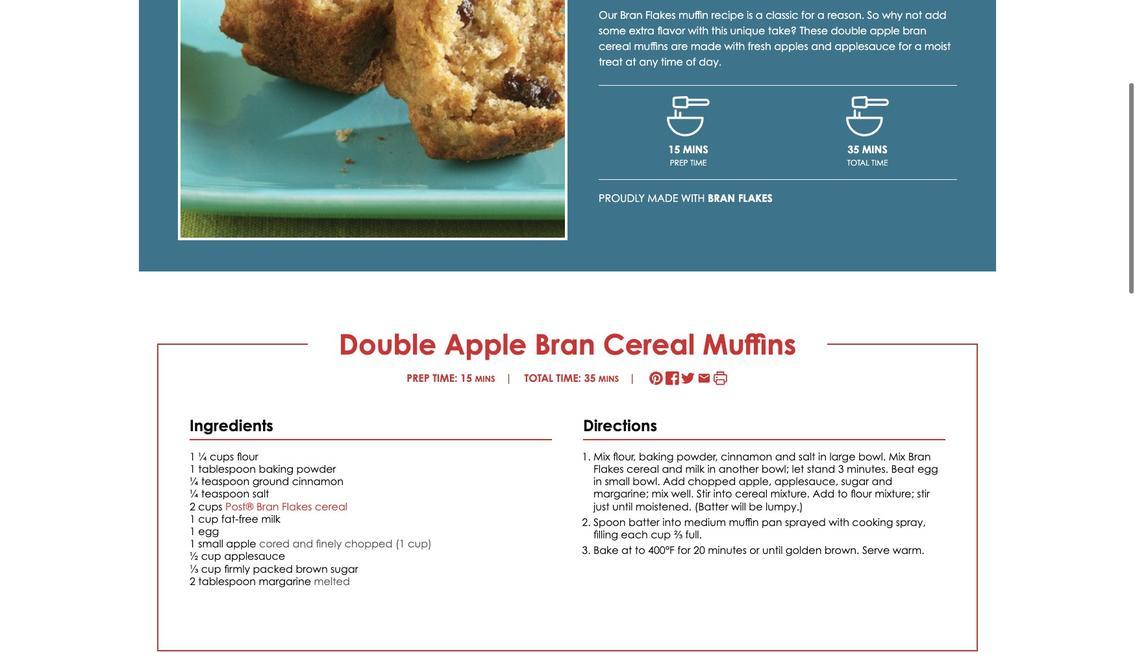 Task type: describe. For each thing, give the bounding box(es) containing it.
these
[[800, 24, 828, 37]]

flour inside mix flour, baking powder, cinnamon and salt in large bowl. mix bran flakes cereal and milk in another bowl; let stand 3 minutes. beat egg in small bowl. add chopped apple, applesauce, sugar and margarine; mix well. stir into cereal mixture. add to flour mixture; stir just until moistened. (batter will be lumpy.) spoon batter into medium muffin pan sprayed with cooking spray, filling each cup ⅔ full. bake at to 400°f for 20 minutes or until golden brown. serve warm.
[[851, 487, 872, 500]]

made inside our bran flakes muffin recipe is a classic for a reason. so why not add some extra flavor with this unique take? these double apple bran cereal muffins are made with fresh apples and applesauce for a moist treat at any time of day.
[[691, 39, 722, 52]]

small inside mix flour, baking powder, cinnamon and salt in large bowl. mix bran flakes cereal and milk in another bowl; let stand 3 minutes. beat egg in small bowl. add chopped apple, applesauce, sugar and margarine; mix well. stir into cereal mixture. add to flour mixture; stir just until moistened. (batter will be lumpy.) spoon batter into medium muffin pan sprayed with cooking spray, filling each cup ⅔ full. bake at to 400°f for 20 minutes or until golden brown. serve warm.
[[605, 475, 630, 488]]

1 tablespoon from the top
[[198, 462, 256, 475]]

classic
[[766, 8, 799, 21]]

0 horizontal spatial into
[[663, 516, 681, 529]]

brown.
[[825, 544, 859, 557]]

egg inside mix flour, baking powder, cinnamon and salt in large bowl. mix bran flakes cereal and milk in another bowl; let stand 3 minutes. beat egg in small bowl. add chopped apple, applesauce, sugar and margarine; mix well. stir into cereal mixture. add to flour mixture; stir just until moistened. (batter will be lumpy.) spoon batter into medium muffin pan sprayed with cooking spray, filling each cup ⅔ full. bake at to 400°f for 20 minutes or until golden brown. serve warm.
[[918, 462, 938, 475]]

sugar inside mix flour, baking powder, cinnamon and salt in large bowl. mix bran flakes cereal and milk in another bowl; let stand 3 minutes. beat egg in small bowl. add chopped apple, applesauce, sugar and margarine; mix well. stir into cereal mixture. add to flour mixture; stir just until moistened. (batter will be lumpy.) spoon batter into medium muffin pan sprayed with cooking spray, filling each cup ⅔ full. bake at to 400°f for 20 minutes or until golden brown. serve warm.
[[841, 475, 869, 488]]

cup inside mix flour, baking powder, cinnamon and salt in large bowl. mix bran flakes cereal and milk in another bowl; let stand 3 minutes. beat egg in small bowl. add chopped apple, applesauce, sugar and margarine; mix well. stir into cereal mixture. add to flour mixture; stir just until moistened. (batter will be lumpy.) spoon batter into medium muffin pan sprayed with cooking spray, filling each cup ⅔ full. bake at to 400°f for 20 minutes or until golden brown. serve warm.
[[651, 528, 671, 541]]

applesauce,
[[775, 475, 839, 488]]

mins inside total time: 35 mins
[[599, 373, 619, 383]]

bran
[[903, 24, 927, 37]]

1 2 from the top
[[190, 500, 195, 513]]

time: for prep
[[433, 371, 458, 384]]

add
[[925, 8, 947, 21]]

muffin inside mix flour, baking powder, cinnamon and salt in large bowl. mix bran flakes cereal and milk in another bowl; let stand 3 minutes. beat egg in small bowl. add chopped apple, applesauce, sugar and margarine; mix well. stir into cereal mixture. add to flour mixture; stir just until moistened. (batter will be lumpy.) spoon batter into medium muffin pan sprayed with cooking spray, filling each cup ⅔ full. bake at to 400°f for 20 minutes or until golden brown. serve warm.
[[729, 516, 759, 529]]

0 vertical spatial cups
[[210, 450, 234, 463]]

milk inside mix flour, baking powder, cinnamon and salt in large bowl. mix bran flakes cereal and milk in another bowl; let stand 3 minutes. beat egg in small bowl. add chopped apple, applesauce, sugar and margarine; mix well. stir into cereal mixture. add to flour mixture; stir just until moistened. (batter will be lumpy.) spoon batter into medium muffin pan sprayed with cooking spray, filling each cup ⅔ full. bake at to 400°f for 20 minutes or until golden brown. serve warm.
[[685, 462, 705, 475]]

bran flakes link
[[708, 191, 773, 204]]

spray,
[[896, 516, 926, 529]]

muffins
[[634, 39, 668, 52]]

time for 15 mins
[[690, 157, 707, 167]]

cereal
[[603, 327, 695, 361]]

sugar inside 1 ¼ cups flour 1 tablespoon baking powder ¼ teaspoon ground cinnamon ¼ teaspoon salt 2 cups post® bran flakes cereal 1 cup fat-free milk 1 egg 1 small apple cored and finely chopped (1 cup) ½ cup applesauce ⅓ cup firmly packed brown sugar 2 tablespoon margarine melted
[[331, 562, 358, 575]]

with left this
[[688, 24, 709, 37]]

3
[[838, 462, 844, 475]]

0 horizontal spatial to
[[635, 544, 645, 557]]

margarine
[[259, 575, 311, 588]]

beat
[[891, 462, 915, 475]]

finely
[[316, 537, 342, 550]]

0 horizontal spatial made
[[648, 191, 678, 204]]

2 2 from the top
[[190, 575, 195, 588]]

mixture.
[[770, 487, 810, 500]]

cinnamon inside 1 ¼ cups flour 1 tablespoon baking powder ¼ teaspoon ground cinnamon ¼ teaspoon salt 2 cups post® bran flakes cereal 1 cup fat-free milk 1 egg 1 small apple cored and finely chopped (1 cup) ½ cup applesauce ⅓ cup firmly packed brown sugar 2 tablespoon margarine melted
[[292, 475, 343, 488]]

ground
[[252, 475, 289, 488]]

powder,
[[677, 450, 718, 463]]

and inside 1 ¼ cups flour 1 tablespoon baking powder ¼ teaspoon ground cinnamon ¼ teaspoon salt 2 cups post® bran flakes cereal 1 cup fat-free milk 1 egg 1 small apple cored and finely chopped (1 cup) ½ cup applesauce ⅓ cup firmly packed brown sugar 2 tablespoon margarine melted
[[293, 537, 313, 550]]

well.
[[671, 487, 694, 500]]

prep
[[407, 371, 430, 384]]

is
[[747, 8, 753, 21]]

flakes inside 1 ¼ cups flour 1 tablespoon baking powder ¼ teaspoon ground cinnamon ¼ teaspoon salt 2 cups post® bran flakes cereal 1 cup fat-free milk 1 egg 1 small apple cored and finely chopped (1 cup) ½ cup applesauce ⅓ cup firmly packed brown sugar 2 tablespoon margarine melted
[[282, 500, 312, 513]]

½
[[190, 550, 198, 563]]

1 mix from the left
[[594, 450, 610, 463]]

prep
[[670, 157, 688, 167]]

cup right ⅓
[[201, 562, 221, 575]]

for inside mix flour, baking powder, cinnamon and salt in large bowl. mix bran flakes cereal and milk in another bowl; let stand 3 minutes. beat egg in small bowl. add chopped apple, applesauce, sugar and margarine; mix well. stir into cereal mixture. add to flour mixture; stir just until moistened. (batter will be lumpy.) spoon batter into medium muffin pan sprayed with cooking spray, filling each cup ⅔ full. bake at to 400°f for 20 minutes or until golden brown. serve warm.
[[678, 544, 691, 557]]

20
[[694, 544, 705, 557]]

2 1 from the top
[[190, 462, 195, 475]]

let
[[792, 462, 804, 475]]

0 horizontal spatial in
[[594, 475, 602, 488]]

reason.
[[827, 8, 864, 21]]

or
[[750, 544, 760, 557]]

15 inside 15 mins prep time
[[668, 143, 680, 156]]

3 1 from the top
[[190, 512, 195, 525]]

0 vertical spatial to
[[838, 487, 848, 500]]

stir
[[697, 487, 711, 500]]

chopped inside mix flour, baking powder, cinnamon and salt in large bowl. mix bran flakes cereal and milk in another bowl; let stand 3 minutes. beat egg in small bowl. add chopped apple, applesauce, sugar and margarine; mix well. stir into cereal mixture. add to flour mixture; stir just until moistened. (batter will be lumpy.) spoon batter into medium muffin pan sprayed with cooking spray, filling each cup ⅔ full. bake at to 400°f for 20 minutes or until golden brown. serve warm.
[[688, 475, 736, 488]]

brown
[[296, 562, 328, 575]]

1 horizontal spatial add
[[813, 487, 835, 500]]

total
[[847, 157, 869, 167]]

just
[[594, 500, 610, 513]]

mins inside 15 mins prep time
[[683, 143, 708, 156]]

mins inside "35 mins total time"
[[862, 143, 888, 156]]

serve
[[862, 544, 890, 557]]

flavor
[[657, 24, 685, 37]]

large
[[830, 450, 856, 463]]

warm.
[[893, 544, 925, 557]]

cup)
[[408, 537, 432, 550]]

milk inside 1 ¼ cups flour 1 tablespoon baking powder ¼ teaspoon ground cinnamon ¼ teaspoon salt 2 cups post® bran flakes cereal 1 cup fat-free milk 1 egg 1 small apple cored and finely chopped (1 cup) ½ cup applesauce ⅓ cup firmly packed brown sugar 2 tablespoon margarine melted
[[261, 512, 280, 525]]

lumpy.)
[[766, 500, 803, 513]]

double
[[339, 327, 436, 361]]

ingredients
[[190, 415, 278, 435]]

total time: 35 mins
[[524, 371, 619, 384]]

1 vertical spatial cups
[[198, 500, 222, 513]]

1 ¼ cups flour 1 tablespoon baking powder ¼ teaspoon ground cinnamon ¼ teaspoon salt 2 cups post® bran flakes cereal 1 cup fat-free milk 1 egg 1 small apple cored and finely chopped (1 cup) ½ cup applesauce ⅓ cup firmly packed brown sugar 2 tablespoon margarine melted
[[190, 450, 432, 588]]

1 horizontal spatial bowl.
[[859, 450, 886, 463]]

cinnamon inside mix flour, baking powder, cinnamon and salt in large bowl. mix bran flakes cereal and milk in another bowl; let stand 3 minutes. beat egg in small bowl. add chopped apple, applesauce, sugar and margarine; mix well. stir into cereal mixture. add to flour mixture; stir just until moistened. (batter will be lumpy.) spoon batter into medium muffin pan sprayed with cooking spray, filling each cup ⅔ full. bake at to 400°f for 20 minutes or until golden brown. serve warm.
[[721, 450, 772, 463]]

35 mins total time
[[847, 143, 888, 167]]

minutes
[[708, 544, 747, 557]]

post® bran flakes cereal link
[[225, 500, 347, 513]]

post®
[[225, 500, 254, 513]]

any
[[639, 55, 658, 68]]

our bran flakes muffin recipe is a classic for a reason. so why not add some extra flavor with this unique take? these double apple bran cereal muffins are made with fresh apples and applesauce for a moist treat at any time of day.
[[599, 8, 951, 68]]

some
[[599, 24, 626, 37]]

time: for total
[[556, 371, 581, 384]]

fresh
[[748, 39, 771, 52]]

spoon
[[594, 516, 626, 529]]

flour,
[[613, 450, 636, 463]]

bake
[[594, 544, 619, 557]]

double
[[831, 24, 867, 37]]

are
[[671, 39, 688, 52]]

another
[[719, 462, 759, 475]]

firmly
[[224, 562, 250, 575]]

golden
[[786, 544, 822, 557]]

apples
[[774, 39, 808, 52]]

2 horizontal spatial in
[[818, 450, 827, 463]]

⅔
[[674, 528, 683, 541]]

with down 'prep'
[[681, 191, 705, 204]]

treat
[[599, 55, 623, 68]]

prep time: 15 mins
[[407, 371, 495, 384]]

day.
[[699, 55, 722, 68]]

1 horizontal spatial in
[[707, 462, 716, 475]]

double apple bran cereal muffins
[[339, 327, 796, 361]]

be
[[749, 500, 763, 513]]

extra
[[629, 24, 654, 37]]

flakes inside mix flour, baking powder, cinnamon and salt in large bowl. mix bran flakes cereal and milk in another bowl; let stand 3 minutes. beat egg in small bowl. add chopped apple, applesauce, sugar and margarine; mix well. stir into cereal mixture. add to flour mixture; stir just until moistened. (batter will be lumpy.) spoon batter into medium muffin pan sprayed with cooking spray, filling each cup ⅔ full. bake at to 400°f for 20 minutes or until golden brown. serve warm.
[[594, 462, 624, 475]]



Task type: vqa. For each thing, say whether or not it's contained in the screenshot.


Task type: locate. For each thing, give the bounding box(es) containing it.
bowl;
[[762, 462, 789, 475]]

and up the well.
[[662, 462, 683, 475]]

35 inside "35 mins total time"
[[848, 143, 859, 156]]

melted
[[314, 575, 350, 588]]

small inside 1 ¼ cups flour 1 tablespoon baking powder ¼ teaspoon ground cinnamon ¼ teaspoon salt 2 cups post® bran flakes cereal 1 cup fat-free milk 1 egg 1 small apple cored and finely chopped (1 cup) ½ cup applesauce ⅓ cup firmly packed brown sugar 2 tablespoon margarine melted
[[198, 537, 223, 550]]

salt inside mix flour, baking powder, cinnamon and salt in large bowl. mix bran flakes cereal and milk in another bowl; let stand 3 minutes. beat egg in small bowl. add chopped apple, applesauce, sugar and margarine; mix well. stir into cereal mixture. add to flour mixture; stir just until moistened. (batter will be lumpy.) spoon batter into medium muffin pan sprayed with cooking spray, filling each cup ⅔ full. bake at to 400°f for 20 minutes or until golden brown. serve warm.
[[799, 450, 815, 463]]

cinnamon
[[721, 450, 772, 463], [292, 475, 343, 488]]

0 vertical spatial flour
[[237, 450, 258, 463]]

1 vertical spatial muffin
[[729, 516, 759, 529]]

teaspoon up fat-
[[201, 487, 250, 500]]

2 vertical spatial for
[[678, 544, 691, 557]]

0 vertical spatial tablespoon
[[198, 462, 256, 475]]

mix flour, baking powder, cinnamon and salt in large bowl. mix bran flakes cereal and milk in another bowl; let stand 3 minutes. beat egg in small bowl. add chopped apple, applesauce, sugar and margarine; mix well. stir into cereal mixture. add to flour mixture; stir just until moistened. (batter will be lumpy.) spoon batter into medium muffin pan sprayed with cooking spray, filling each cup ⅔ full. bake at to 400°f for 20 minutes or until golden brown. serve warm.
[[594, 450, 938, 557]]

and up cooking
[[872, 475, 892, 488]]

1 horizontal spatial stand mixer icon image
[[846, 96, 889, 136]]

1 horizontal spatial muffin
[[729, 516, 759, 529]]

1 horizontal spatial flour
[[851, 487, 872, 500]]

cinnamon up apple,
[[721, 450, 772, 463]]

bran flakes double apple bran cereal muffins recipe image
[[178, 0, 568, 240]]

cup left fat-
[[198, 512, 218, 525]]

1 vertical spatial salt
[[252, 487, 269, 500]]

0 vertical spatial salt
[[799, 450, 815, 463]]

1 horizontal spatial for
[[801, 8, 815, 21]]

apple down why
[[870, 24, 900, 37]]

flour inside 1 ¼ cups flour 1 tablespoon baking powder ¼ teaspoon ground cinnamon ¼ teaspoon salt 2 cups post® bran flakes cereal 1 cup fat-free milk 1 egg 1 small apple cored and finely chopped (1 cup) ½ cup applesauce ⅓ cup firmly packed brown sugar 2 tablespoon margarine melted
[[237, 450, 258, 463]]

flour
[[237, 450, 258, 463], [851, 487, 872, 500]]

chopped left (1
[[345, 537, 393, 550]]

0 horizontal spatial a
[[756, 8, 763, 21]]

0 vertical spatial chopped
[[688, 475, 736, 488]]

0 vertical spatial 2
[[190, 500, 195, 513]]

apple inside 1 ¼ cups flour 1 tablespoon baking powder ¼ teaspoon ground cinnamon ¼ teaspoon salt 2 cups post® bran flakes cereal 1 cup fat-free milk 1 egg 1 small apple cored and finely chopped (1 cup) ½ cup applesauce ⅓ cup firmly packed brown sugar 2 tablespoon margarine melted
[[226, 537, 256, 550]]

cup right "½" at the left bottom of the page
[[201, 550, 221, 563]]

and
[[811, 39, 832, 52], [775, 450, 796, 463], [662, 462, 683, 475], [872, 475, 892, 488], [293, 537, 313, 550]]

1 vertical spatial sugar
[[331, 562, 358, 575]]

1 horizontal spatial applesauce
[[835, 39, 896, 52]]

0 vertical spatial at
[[626, 55, 636, 68]]

milk right the "free"
[[261, 512, 280, 525]]

¼
[[198, 450, 207, 463], [190, 475, 198, 488], [190, 487, 198, 500]]

mix right minutes.
[[889, 450, 906, 463]]

time right 'prep'
[[690, 157, 707, 167]]

1 horizontal spatial until
[[762, 544, 783, 557]]

mins up total
[[862, 143, 888, 156]]

1 horizontal spatial sugar
[[841, 475, 869, 488]]

packed
[[253, 562, 293, 575]]

bran inside our bran flakes muffin recipe is a classic for a reason. so why not add some extra flavor with this unique take? these double apple bran cereal muffins are made with fresh apples and applesauce for a moist treat at any time of day.
[[620, 8, 643, 21]]

0 horizontal spatial cinnamon
[[292, 475, 343, 488]]

cereal inside our bran flakes muffin recipe is a classic for a reason. so why not add some extra flavor with this unique take? these double apple bran cereal muffins are made with fresh apples and applesauce for a moist treat at any time of day.
[[599, 39, 631, 52]]

0 horizontal spatial applesauce
[[224, 550, 285, 563]]

1 teaspoon from the top
[[201, 475, 250, 488]]

1 horizontal spatial apple
[[870, 24, 900, 37]]

1 vertical spatial chopped
[[345, 537, 393, 550]]

1 horizontal spatial salt
[[799, 450, 815, 463]]

to down 3
[[838, 487, 848, 500]]

1 horizontal spatial time:
[[556, 371, 581, 384]]

0 horizontal spatial small
[[198, 537, 223, 550]]

this
[[712, 24, 727, 37]]

1 vertical spatial small
[[198, 537, 223, 550]]

2 horizontal spatial a
[[915, 39, 922, 52]]

mins up 'prep'
[[683, 143, 708, 156]]

stand mixer icon image up 15 mins prep time
[[667, 96, 710, 136]]

time inside our bran flakes muffin recipe is a classic for a reason. so why not add some extra flavor with this unique take? these double apple bran cereal muffins are made with fresh apples and applesauce for a moist treat at any time of day.
[[661, 55, 683, 68]]

0 horizontal spatial apple
[[226, 537, 256, 550]]

moist
[[925, 39, 951, 52]]

stand mixer icon image for 35
[[846, 96, 889, 136]]

0 horizontal spatial time
[[661, 55, 683, 68]]

1 vertical spatial to
[[635, 544, 645, 557]]

of
[[686, 55, 696, 68]]

batter
[[629, 516, 660, 529]]

and down these
[[811, 39, 832, 52]]

why
[[882, 8, 903, 21]]

0 horizontal spatial egg
[[198, 525, 219, 538]]

will
[[731, 500, 746, 513]]

1 horizontal spatial milk
[[685, 462, 705, 475]]

sprayed
[[785, 516, 826, 529]]

to
[[838, 487, 848, 500], [635, 544, 645, 557]]

0 horizontal spatial mix
[[594, 450, 610, 463]]

full.
[[685, 528, 702, 541]]

for left 20
[[678, 544, 691, 557]]

1 horizontal spatial small
[[605, 475, 630, 488]]

1 vertical spatial tablespoon
[[198, 575, 256, 588]]

baking inside mix flour, baking powder, cinnamon and salt in large bowl. mix bran flakes cereal and milk in another bowl; let stand 3 minutes. beat egg in small bowl. add chopped apple, applesauce, sugar and margarine; mix well. stir into cereal mixture. add to flour mixture; stir just until moistened. (batter will be lumpy.) spoon batter into medium muffin pan sprayed with cooking spray, filling each cup ⅔ full. bake at to 400°f for 20 minutes or until golden brown. serve warm.
[[639, 450, 674, 463]]

applesauce inside 1 ¼ cups flour 1 tablespoon baking powder ¼ teaspoon ground cinnamon ¼ teaspoon salt 2 cups post® bran flakes cereal 1 cup fat-free milk 1 egg 1 small apple cored and finely chopped (1 cup) ½ cup applesauce ⅓ cup firmly packed brown sugar 2 tablespoon margarine melted
[[224, 550, 285, 563]]

bran
[[620, 8, 643, 21], [708, 191, 735, 204], [535, 327, 595, 361], [908, 450, 931, 463], [256, 500, 279, 513]]

chopped up (batter in the right of the page
[[688, 475, 736, 488]]

made up day.
[[691, 39, 722, 52]]

moistened.
[[636, 500, 692, 513]]

flour down minutes.
[[851, 487, 872, 500]]

each
[[621, 528, 648, 541]]

fat-
[[221, 512, 239, 525]]

flour up ground
[[237, 450, 258, 463]]

mix
[[652, 487, 669, 500]]

0 horizontal spatial for
[[678, 544, 691, 557]]

(batter
[[695, 500, 728, 513]]

in
[[818, 450, 827, 463], [707, 462, 716, 475], [594, 475, 602, 488]]

1 vertical spatial egg
[[198, 525, 219, 538]]

stand mixer icon image
[[667, 96, 710, 136], [846, 96, 889, 136]]

2 horizontal spatial time
[[872, 157, 888, 167]]

15 mins prep time
[[668, 143, 708, 167]]

bran up the stir
[[908, 450, 931, 463]]

baking inside 1 ¼ cups flour 1 tablespoon baking powder ¼ teaspoon ground cinnamon ¼ teaspoon salt 2 cups post® bran flakes cereal 1 cup fat-free milk 1 egg 1 small apple cored and finely chopped (1 cup) ½ cup applesauce ⅓ cup firmly packed brown sugar 2 tablespoon margarine melted
[[259, 462, 294, 475]]

2
[[190, 500, 195, 513], [190, 575, 195, 588]]

0 vertical spatial until
[[612, 500, 633, 513]]

1 horizontal spatial into
[[713, 487, 732, 500]]

0 vertical spatial muffin
[[679, 8, 709, 21]]

at
[[626, 55, 636, 68], [621, 544, 632, 557]]

0 horizontal spatial 15
[[460, 371, 472, 384]]

tablespoon up post®
[[198, 462, 256, 475]]

1 vertical spatial 35
[[584, 371, 596, 384]]

muffin
[[679, 8, 709, 21], [729, 516, 759, 529]]

0 horizontal spatial 35
[[584, 371, 596, 384]]

mins down the apple at the bottom left of page
[[475, 373, 495, 383]]

powder
[[296, 462, 336, 475]]

bran down 15 mins prep time
[[708, 191, 735, 204]]

time: right total
[[556, 371, 581, 384]]

cereal down "some"
[[599, 39, 631, 52]]

applesauce inside our bran flakes muffin recipe is a classic for a reason. so why not add some extra flavor with this unique take? these double apple bran cereal muffins are made with fresh apples and applesauce for a moist treat at any time of day.
[[835, 39, 896, 52]]

1 horizontal spatial egg
[[918, 462, 938, 475]]

1 1 from the top
[[190, 450, 195, 463]]

0 vertical spatial 15
[[668, 143, 680, 156]]

apple up firmly
[[226, 537, 256, 550]]

made
[[691, 39, 722, 52], [648, 191, 678, 204]]

1 vertical spatial 15
[[460, 371, 472, 384]]

applesauce
[[835, 39, 896, 52], [224, 550, 285, 563]]

directions
[[583, 415, 657, 435]]

and inside our bran flakes muffin recipe is a classic for a reason. so why not add some extra flavor with this unique take? these double apple bran cereal muffins are made with fresh apples and applesauce for a moist treat at any time of day.
[[811, 39, 832, 52]]

bowl. up moistened.
[[633, 475, 660, 488]]

1 horizontal spatial 15
[[668, 143, 680, 156]]

muffin up flavor at the right top of page
[[679, 8, 709, 21]]

1 vertical spatial for
[[899, 39, 912, 52]]

small
[[605, 475, 630, 488], [198, 537, 223, 550]]

1 horizontal spatial time
[[690, 157, 707, 167]]

time
[[661, 55, 683, 68], [690, 157, 707, 167], [872, 157, 888, 167]]

time for 35 mins
[[872, 157, 888, 167]]

cups down ingredients
[[210, 450, 234, 463]]

time inside "35 mins total time"
[[872, 157, 888, 167]]

0 vertical spatial for
[[801, 8, 815, 21]]

into right stir
[[713, 487, 732, 500]]

until
[[612, 500, 633, 513], [762, 544, 783, 557]]

a right the is
[[756, 8, 763, 21]]

in up stir
[[707, 462, 716, 475]]

for down bran
[[899, 39, 912, 52]]

with
[[688, 24, 709, 37], [724, 39, 745, 52], [681, 191, 705, 204], [829, 516, 849, 529]]

⅓
[[190, 562, 198, 575]]

35 up total
[[848, 143, 859, 156]]

cereal
[[599, 39, 631, 52], [627, 462, 659, 475], [735, 487, 768, 500], [315, 500, 347, 513]]

2 left fat-
[[190, 500, 195, 513]]

mix
[[594, 450, 610, 463], [889, 450, 906, 463]]

cereal inside 1 ¼ cups flour 1 tablespoon baking powder ¼ teaspoon ground cinnamon ¼ teaspoon salt 2 cups post® bran flakes cereal 1 cup fat-free milk 1 egg 1 small apple cored and finely chopped (1 cup) ½ cup applesauce ⅓ cup firmly packed brown sugar 2 tablespoon margarine melted
[[315, 500, 347, 513]]

0 horizontal spatial sugar
[[331, 562, 358, 575]]

1 horizontal spatial made
[[691, 39, 722, 52]]

made down 'prep'
[[648, 191, 678, 204]]

mins inside prep time: 15 mins
[[475, 373, 495, 383]]

at left any
[[626, 55, 636, 68]]

egg right beat on the bottom of the page
[[918, 462, 938, 475]]

chopped inside 1 ¼ cups flour 1 tablespoon baking powder ¼ teaspoon ground cinnamon ¼ teaspoon salt 2 cups post® bran flakes cereal 1 cup fat-free milk 1 egg 1 small apple cored and finely chopped (1 cup) ½ cup applesauce ⅓ cup firmly packed brown sugar 2 tablespoon margarine melted
[[345, 537, 393, 550]]

total
[[524, 371, 553, 384]]

0 horizontal spatial muffin
[[679, 8, 709, 21]]

cup up 400°f
[[651, 528, 671, 541]]

milk up stir
[[685, 462, 705, 475]]

cinnamon up the post® bran flakes cereal link
[[292, 475, 343, 488]]

stand
[[807, 462, 835, 475]]

1 vertical spatial flour
[[851, 487, 872, 500]]

with down the unique on the right of the page
[[724, 39, 745, 52]]

1 time: from the left
[[433, 371, 458, 384]]

small down flour,
[[605, 475, 630, 488]]

in left the large
[[818, 450, 827, 463]]

pan
[[762, 516, 782, 529]]

2 time: from the left
[[556, 371, 581, 384]]

and up applesauce,
[[775, 450, 796, 463]]

time: right prep
[[433, 371, 458, 384]]

muffin inside our bran flakes muffin recipe is a classic for a reason. so why not add some extra flavor with this unique take? these double apple bran cereal muffins are made with fresh apples and applesauce for a moist treat at any time of day.
[[679, 8, 709, 21]]

2 down "½" at the left bottom of the page
[[190, 575, 195, 588]]

4 1 from the top
[[190, 525, 195, 538]]

time down are
[[661, 55, 683, 68]]

free
[[239, 512, 258, 525]]

0 horizontal spatial baking
[[259, 462, 294, 475]]

margarine;
[[594, 487, 649, 500]]

1 horizontal spatial to
[[838, 487, 848, 500]]

0 vertical spatial cinnamon
[[721, 450, 772, 463]]

muffins
[[703, 327, 796, 361]]

1 vertical spatial milk
[[261, 512, 280, 525]]

add down stand on the right bottom of the page
[[813, 487, 835, 500]]

at inside our bran flakes muffin recipe is a classic for a reason. so why not add some extra flavor with this unique take? these double apple bran cereal muffins are made with fresh apples and applesauce for a moist treat at any time of day.
[[626, 55, 636, 68]]

1 horizontal spatial a
[[817, 8, 825, 21]]

applesauce down 'double'
[[835, 39, 896, 52]]

add up moistened.
[[663, 475, 685, 488]]

1 horizontal spatial 35
[[848, 143, 859, 156]]

into
[[713, 487, 732, 500], [663, 516, 681, 529]]

2 horizontal spatial for
[[899, 39, 912, 52]]

cereal down another
[[735, 487, 768, 500]]

in up just
[[594, 475, 602, 488]]

35
[[848, 143, 859, 156], [584, 371, 596, 384]]

apple inside our bran flakes muffin recipe is a classic for a reason. so why not add some extra flavor with this unique take? these double apple bran cereal muffins are made with fresh apples and applesauce for a moist treat at any time of day.
[[870, 24, 900, 37]]

0 vertical spatial small
[[605, 475, 630, 488]]

0 vertical spatial applesauce
[[835, 39, 896, 52]]

bowl. right the large
[[859, 450, 886, 463]]

into down moistened.
[[663, 516, 681, 529]]

0 vertical spatial bowl.
[[859, 450, 886, 463]]

baking up the post® bran flakes cereal link
[[259, 462, 294, 475]]

sugar down the large
[[841, 475, 869, 488]]

until up the spoon
[[612, 500, 633, 513]]

cereal up finely
[[315, 500, 347, 513]]

at down each
[[621, 544, 632, 557]]

1 horizontal spatial cinnamon
[[721, 450, 772, 463]]

until right or
[[762, 544, 783, 557]]

cereal up mix
[[627, 462, 659, 475]]

1 horizontal spatial baking
[[639, 450, 674, 463]]

our
[[599, 8, 617, 21]]

0 vertical spatial made
[[691, 39, 722, 52]]

applesauce down the "free"
[[224, 550, 285, 563]]

stand mixer icon image for 15
[[667, 96, 710, 136]]

teaspoon up post®
[[201, 475, 250, 488]]

0 vertical spatial egg
[[918, 462, 938, 475]]

and left finely
[[293, 537, 313, 550]]

15 up 'prep'
[[668, 143, 680, 156]]

time right total
[[872, 157, 888, 167]]

time inside 15 mins prep time
[[690, 157, 707, 167]]

to down each
[[635, 544, 645, 557]]

flakes inside our bran flakes muffin recipe is a classic for a reason. so why not add some extra flavor with this unique take? these double apple bran cereal muffins are made with fresh apples and applesauce for a moist treat at any time of day.
[[646, 8, 676, 21]]

sugar down finely
[[331, 562, 358, 575]]

add
[[663, 475, 685, 488], [813, 487, 835, 500]]

bran down ground
[[256, 500, 279, 513]]

stir
[[917, 487, 930, 500]]

chopped
[[688, 475, 736, 488], [345, 537, 393, 550]]

bran up total time: 35 mins
[[535, 327, 595, 361]]

recipe
[[711, 8, 744, 21]]

0 horizontal spatial bowl.
[[633, 475, 660, 488]]

mixture;
[[875, 487, 914, 500]]

1 vertical spatial bowl.
[[633, 475, 660, 488]]

1 vertical spatial at
[[621, 544, 632, 557]]

2 tablespoon from the top
[[198, 575, 256, 588]]

1 vertical spatial into
[[663, 516, 681, 529]]

15
[[668, 143, 680, 156], [460, 371, 472, 384]]

bran inside mix flour, baking powder, cinnamon and salt in large bowl. mix bran flakes cereal and milk in another bowl; let stand 3 minutes. beat egg in small bowl. add chopped apple, applesauce, sugar and margarine; mix well. stir into cereal mixture. add to flour mixture; stir just until moistened. (batter will be lumpy.) spoon batter into medium muffin pan sprayed with cooking spray, filling each cup ⅔ full. bake at to 400°f for 20 minutes or until golden brown. serve warm.
[[908, 450, 931, 463]]

15 down the apple at the bottom left of page
[[460, 371, 472, 384]]

2 mix from the left
[[889, 450, 906, 463]]

0 horizontal spatial time:
[[433, 371, 458, 384]]

salt up the "free"
[[252, 487, 269, 500]]

1 vertical spatial until
[[762, 544, 783, 557]]

small right "½" at the left bottom of the page
[[198, 537, 223, 550]]

medium
[[684, 516, 726, 529]]

a down bran
[[915, 39, 922, 52]]

so
[[867, 8, 879, 21]]

minutes.
[[847, 462, 889, 475]]

400°f
[[648, 544, 675, 557]]

egg inside 1 ¼ cups flour 1 tablespoon baking powder ¼ teaspoon ground cinnamon ¼ teaspoon salt 2 cups post® bran flakes cereal 1 cup fat-free milk 1 egg 1 small apple cored and finely chopped (1 cup) ½ cup applesauce ⅓ cup firmly packed brown sugar 2 tablespoon margarine melted
[[198, 525, 219, 538]]

salt inside 1 ¼ cups flour 1 tablespoon baking powder ¼ teaspoon ground cinnamon ¼ teaspoon salt 2 cups post® bran flakes cereal 1 cup fat-free milk 1 egg 1 small apple cored and finely chopped (1 cup) ½ cup applesauce ⅓ cup firmly packed brown sugar 2 tablespoon margarine melted
[[252, 487, 269, 500]]

take?
[[768, 24, 797, 37]]

mins up directions
[[599, 373, 619, 383]]

proudly
[[599, 191, 645, 204]]

0 vertical spatial milk
[[685, 462, 705, 475]]

mins
[[683, 143, 708, 156], [862, 143, 888, 156], [475, 373, 495, 383], [599, 373, 619, 383]]

proudly made with bran flakes
[[599, 191, 773, 204]]

sugar
[[841, 475, 869, 488], [331, 562, 358, 575]]

5 1 from the top
[[190, 537, 195, 550]]

(1
[[395, 537, 405, 550]]

1 stand mixer icon image from the left
[[667, 96, 710, 136]]

0 horizontal spatial flour
[[237, 450, 258, 463]]

1 vertical spatial applesauce
[[224, 550, 285, 563]]

0 horizontal spatial chopped
[[345, 537, 393, 550]]

1 vertical spatial cinnamon
[[292, 475, 343, 488]]

bran inside 1 ¼ cups flour 1 tablespoon baking powder ¼ teaspoon ground cinnamon ¼ teaspoon salt 2 cups post® bran flakes cereal 1 cup fat-free milk 1 egg 1 small apple cored and finely chopped (1 cup) ½ cup applesauce ⅓ cup firmly packed brown sugar 2 tablespoon margarine melted
[[256, 500, 279, 513]]

cup
[[198, 512, 218, 525], [651, 528, 671, 541], [201, 550, 221, 563], [201, 562, 221, 575]]

2 teaspoon from the top
[[201, 487, 250, 500]]

egg left fat-
[[198, 525, 219, 538]]

at inside mix flour, baking powder, cinnamon and salt in large bowl. mix bran flakes cereal and milk in another bowl; let stand 3 minutes. beat egg in small bowl. add chopped apple, applesauce, sugar and margarine; mix well. stir into cereal mixture. add to flour mixture; stir just until moistened. (batter will be lumpy.) spoon batter into medium muffin pan sprayed with cooking spray, filling each cup ⅔ full. bake at to 400°f for 20 minutes or until golden brown. serve warm.
[[621, 544, 632, 557]]

apple
[[444, 327, 527, 361]]

cups left post®
[[198, 500, 222, 513]]

mix left flour,
[[594, 450, 610, 463]]

baking right flour,
[[639, 450, 674, 463]]

0 horizontal spatial until
[[612, 500, 633, 513]]

bran up extra at top right
[[620, 8, 643, 21]]

cooking
[[852, 516, 893, 529]]

0 horizontal spatial salt
[[252, 487, 269, 500]]

for up these
[[801, 8, 815, 21]]

2 stand mixer icon image from the left
[[846, 96, 889, 136]]

0 vertical spatial apple
[[870, 24, 900, 37]]

apple,
[[739, 475, 772, 488]]

with inside mix flour, baking powder, cinnamon and salt in large bowl. mix bran flakes cereal and milk in another bowl; let stand 3 minutes. beat egg in small bowl. add chopped apple, applesauce, sugar and margarine; mix well. stir into cereal mixture. add to flour mixture; stir just until moistened. (batter will be lumpy.) spoon batter into medium muffin pan sprayed with cooking spray, filling each cup ⅔ full. bake at to 400°f for 20 minutes or until golden brown. serve warm.
[[829, 516, 849, 529]]

muffin down will
[[729, 516, 759, 529]]

salt up applesauce,
[[799, 450, 815, 463]]

a
[[756, 8, 763, 21], [817, 8, 825, 21], [915, 39, 922, 52]]

filling
[[594, 528, 618, 541]]

stand mixer icon image up "35 mins total time"
[[846, 96, 889, 136]]

35 down double apple bran cereal muffins
[[584, 371, 596, 384]]

0 horizontal spatial add
[[663, 475, 685, 488]]

0 vertical spatial into
[[713, 487, 732, 500]]

0 horizontal spatial milk
[[261, 512, 280, 525]]

unique
[[730, 24, 765, 37]]

0 vertical spatial sugar
[[841, 475, 869, 488]]

tablespoon right ⅓
[[198, 575, 256, 588]]

with up brown.
[[829, 516, 849, 529]]

a up these
[[817, 8, 825, 21]]

1 vertical spatial 2
[[190, 575, 195, 588]]

1 vertical spatial apple
[[226, 537, 256, 550]]



